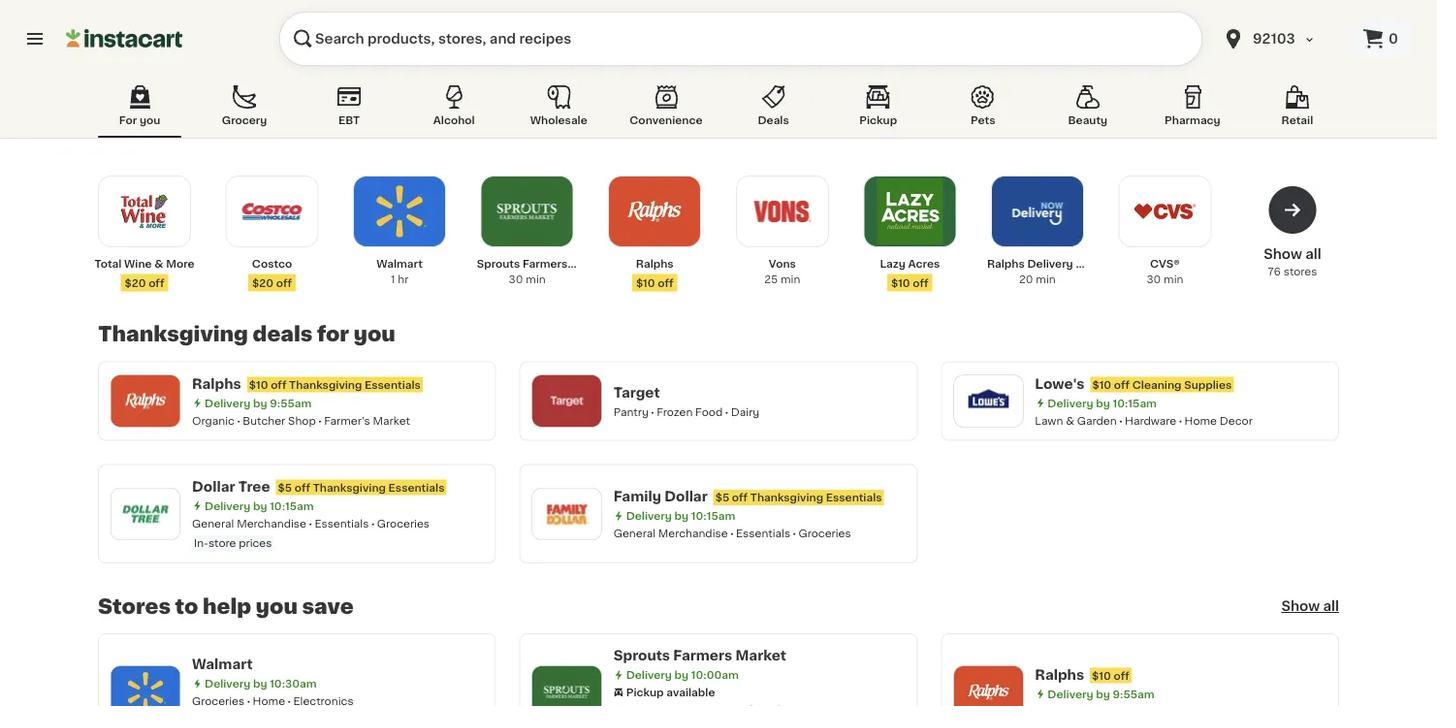 Task type: locate. For each thing, give the bounding box(es) containing it.
walmart logo image
[[120, 667, 171, 706]]

1 30 from the left
[[509, 274, 523, 285]]

target logo image
[[542, 376, 592, 426]]

min down sprouts farmers market image
[[526, 274, 546, 285]]

0 vertical spatial farmers
[[523, 258, 568, 269]]

1 vertical spatial sprouts
[[614, 649, 670, 662]]

0 horizontal spatial $5
[[278, 482, 292, 493]]

store
[[208, 538, 236, 548]]

2 horizontal spatial you
[[354, 324, 396, 344]]

0 horizontal spatial merchandise
[[237, 518, 306, 529]]

1 horizontal spatial 10:15am
[[691, 510, 735, 521]]

$10
[[636, 277, 655, 288], [891, 277, 910, 288], [249, 379, 268, 390], [1093, 379, 1112, 390], [1092, 670, 1111, 681]]

$10 inside lazy acres $10 off
[[891, 277, 910, 288]]

alcohol
[[433, 115, 475, 126]]

min down cvs®
[[1164, 274, 1184, 285]]

sprouts inside sprouts farmers market 30 min
[[477, 258, 520, 269]]

all
[[1306, 247, 1322, 261], [1323, 599, 1339, 613]]

$5 right tree at left bottom
[[278, 482, 292, 493]]

walmart up hr on the top of the page
[[377, 258, 423, 269]]

by for ralphs $10 off thanksgiving essentials
[[253, 398, 267, 408]]

market inside sprouts farmers market 30 min
[[570, 258, 609, 269]]

1 horizontal spatial &
[[1066, 415, 1075, 426]]

dollar tree logo image
[[120, 489, 171, 539]]

0 vertical spatial walmart
[[377, 258, 423, 269]]

ralphs
[[636, 258, 674, 269], [987, 258, 1025, 269], [192, 377, 241, 390], [1035, 667, 1084, 681]]

farmers up '10:00am'
[[673, 649, 732, 662]]

$20 down 'wine' in the top left of the page
[[125, 277, 146, 288]]

off inside the dollar tree $5 off thanksgiving essentials
[[295, 482, 310, 493]]

0 vertical spatial delivery by 9:55am
[[205, 398, 312, 408]]

save
[[302, 596, 354, 616]]

delivery by 9:55am for ralphs $10 off thanksgiving essentials
[[205, 398, 312, 408]]

min inside sprouts farmers market 30 min
[[526, 274, 546, 285]]

all inside show all 76 stores
[[1306, 247, 1322, 261]]

you
[[140, 115, 160, 126], [354, 324, 396, 344], [256, 596, 298, 616]]

1 horizontal spatial 9:55am
[[1113, 688, 1155, 699]]

& inside the 'total wine & more $20 off'
[[154, 258, 163, 269]]

min down vons
[[781, 274, 800, 285]]

sprouts for sprouts farmers market 30 min
[[477, 258, 520, 269]]

& right lawn
[[1066, 415, 1075, 426]]

2 vertical spatial you
[[256, 596, 298, 616]]

1 vertical spatial pickup
[[626, 687, 664, 698]]

shop categories tab list
[[98, 81, 1339, 138]]

farmers inside sprouts farmers market 30 min
[[523, 258, 568, 269]]

retail button
[[1256, 81, 1339, 138]]

ralphs logo image
[[120, 376, 171, 426], [963, 667, 1014, 706]]

all inside show all "popup button"
[[1323, 599, 1339, 613]]

show inside "popup button"
[[1282, 599, 1320, 613]]

sprouts down sprouts farmers market image
[[477, 258, 520, 269]]

target pantry frozen food dairy
[[614, 386, 760, 417]]

butcher
[[243, 415, 285, 426]]

1 horizontal spatial delivery by 10:15am
[[626, 510, 735, 521]]

0 horizontal spatial groceries
[[377, 518, 430, 529]]

delivery by 10:15am up garden
[[1048, 398, 1157, 408]]

30 down sprouts farmers market image
[[509, 274, 523, 285]]

total wine & more image
[[112, 178, 177, 244]]

more
[[166, 258, 194, 269]]

thanksgiving inside the dollar tree $5 off thanksgiving essentials
[[313, 482, 386, 493]]

1 horizontal spatial merchandise
[[658, 528, 728, 538]]

family dollar logo image
[[542, 489, 592, 539]]

pickup inside tab panel
[[626, 687, 664, 698]]

thanksgiving up general merchandise essentials groceries in-store prices
[[313, 482, 386, 493]]

0 horizontal spatial walmart
[[192, 658, 253, 671]]

10:15am up general merchandise essentials groceries
[[691, 510, 735, 521]]

ralphs $10 off
[[636, 258, 674, 288], [1035, 667, 1130, 681]]

off inside the 'total wine & more $20 off'
[[149, 277, 164, 288]]

dollar
[[192, 480, 235, 493], [665, 490, 708, 503]]

off inside family dollar $5 off thanksgiving essentials
[[732, 492, 748, 503]]

30 inside cvs® 30 min
[[1147, 274, 1161, 285]]

0 horizontal spatial 30
[[509, 274, 523, 285]]

pickup up 'lazy acres' image
[[859, 115, 897, 126]]

$20 inside the 'total wine & more $20 off'
[[125, 277, 146, 288]]

0 horizontal spatial farmers
[[523, 258, 568, 269]]

walmart 1 hr
[[377, 258, 423, 285]]

merchandise inside general merchandise essentials groceries in-store prices
[[237, 518, 306, 529]]

all for show all
[[1323, 599, 1339, 613]]

dollar right family
[[665, 490, 708, 503]]

min
[[526, 274, 546, 285], [781, 274, 800, 285], [1036, 274, 1056, 285], [1164, 274, 1184, 285]]

groceries
[[377, 518, 430, 529], [799, 528, 851, 538]]

0 horizontal spatial market
[[373, 415, 410, 426]]

30
[[509, 274, 523, 285], [1147, 274, 1161, 285]]

groceries down the dollar tree $5 off thanksgiving essentials
[[377, 518, 430, 529]]

ralphs delivery now 20 min
[[987, 258, 1101, 285]]

general up store
[[192, 518, 234, 529]]

min right '20'
[[1036, 274, 1056, 285]]

$10 for $10 off cleaning supplies
[[1093, 379, 1112, 390]]

sprouts
[[477, 258, 520, 269], [614, 649, 670, 662]]

2 horizontal spatial 10:15am
[[1113, 398, 1157, 408]]

groceries down family dollar $5 off thanksgiving essentials
[[799, 528, 851, 538]]

1 horizontal spatial pickup
[[859, 115, 897, 126]]

delivery inside ralphs delivery now 20 min
[[1027, 258, 1073, 269]]

0 horizontal spatial delivery by 10:15am
[[205, 500, 314, 511]]

general merchandise essentials groceries in-store prices
[[192, 518, 430, 548]]

0 horizontal spatial &
[[154, 258, 163, 269]]

to
[[175, 596, 198, 616]]

merchandise up prices
[[237, 518, 306, 529]]

1 min from the left
[[526, 274, 546, 285]]

2 $20 from the left
[[252, 277, 274, 288]]

farmers for sprouts farmers market 30 min
[[523, 258, 568, 269]]

0 horizontal spatial you
[[140, 115, 160, 126]]

0 vertical spatial &
[[154, 258, 163, 269]]

off inside lazy acres $10 off
[[913, 277, 929, 288]]

1 vertical spatial ralphs $10 off
[[1035, 667, 1130, 681]]

92103 button
[[1210, 12, 1350, 66]]

10:15am down lowe's $10 off cleaning supplies
[[1113, 398, 1157, 408]]

$5 inside family dollar $5 off thanksgiving essentials
[[715, 492, 729, 503]]

10:15am
[[1113, 398, 1157, 408], [270, 500, 314, 511], [691, 510, 735, 521]]

instacart image
[[66, 27, 182, 50]]

& right 'wine' in the top left of the page
[[154, 258, 163, 269]]

10:00am
[[691, 670, 739, 680]]

market
[[570, 258, 609, 269], [373, 415, 410, 426], [736, 649, 786, 662]]

merchandise
[[237, 518, 306, 529], [658, 528, 728, 538]]

lawn & garden hardware home decor
[[1035, 415, 1253, 426]]

1 $20 from the left
[[125, 277, 146, 288]]

delivery by 10:15am for tree
[[205, 500, 314, 511]]

delivery by 10:00am
[[626, 670, 739, 680]]

&
[[154, 258, 163, 269], [1066, 415, 1075, 426]]

$5
[[278, 482, 292, 493], [715, 492, 729, 503]]

farmer's
[[324, 415, 370, 426]]

0 horizontal spatial delivery by 9:55am
[[205, 398, 312, 408]]

3 min from the left
[[1036, 274, 1056, 285]]

dollar left tree at left bottom
[[192, 480, 235, 493]]

sprouts up delivery by 10:00am at the bottom of page
[[614, 649, 670, 662]]

$5 for dollar tree
[[278, 482, 292, 493]]

you right help
[[256, 596, 298, 616]]

None search field
[[279, 12, 1203, 66]]

for
[[119, 115, 137, 126]]

essentials
[[365, 379, 421, 390], [388, 482, 445, 493], [826, 492, 882, 503], [315, 518, 369, 529], [736, 528, 790, 538]]

$5 inside the dollar tree $5 off thanksgiving essentials
[[278, 482, 292, 493]]

farmers
[[523, 258, 568, 269], [673, 649, 732, 662]]

1 horizontal spatial farmers
[[673, 649, 732, 662]]

show all
[[1282, 599, 1339, 613]]

you right the for
[[354, 324, 396, 344]]

4 min from the left
[[1164, 274, 1184, 285]]

delivery by 10:15am down family
[[626, 510, 735, 521]]

2 30 from the left
[[1147, 274, 1161, 285]]

merchandise for general merchandise essentials groceries
[[658, 528, 728, 538]]

1 horizontal spatial $5
[[715, 492, 729, 503]]

by for lowe's $10 off cleaning supplies
[[1096, 398, 1110, 408]]

0 horizontal spatial sprouts
[[477, 258, 520, 269]]

delivery by 10:15am
[[1048, 398, 1157, 408], [205, 500, 314, 511], [626, 510, 735, 521]]

2 horizontal spatial delivery by 10:15am
[[1048, 398, 1157, 408]]

0 horizontal spatial 10:15am
[[270, 500, 314, 511]]

tab panel containing thanksgiving deals for you
[[88, 170, 1349, 706]]

0 vertical spatial show
[[1264, 247, 1302, 261]]

tab panel
[[88, 170, 1349, 706]]

0 horizontal spatial 9:55am
[[270, 398, 312, 408]]

2 min from the left
[[781, 274, 800, 285]]

pickup inside pickup button
[[859, 115, 897, 126]]

$10 inside lowe's $10 off cleaning supplies
[[1093, 379, 1112, 390]]

for you
[[119, 115, 160, 126]]

30 down cvs®
[[1147, 274, 1161, 285]]

you right 'for'
[[140, 115, 160, 126]]

0 horizontal spatial $20
[[125, 277, 146, 288]]

1 horizontal spatial delivery by 9:55am
[[1048, 688, 1155, 699]]

0 horizontal spatial all
[[1306, 247, 1322, 261]]

1 horizontal spatial general
[[614, 528, 656, 538]]

1 horizontal spatial sprouts
[[614, 649, 670, 662]]

pickup down delivery by 10:00am at the bottom of page
[[626, 687, 664, 698]]

1 horizontal spatial you
[[256, 596, 298, 616]]

merchandise down family dollar $5 off thanksgiving essentials
[[658, 528, 728, 538]]

lowe's logo image
[[963, 376, 1014, 426]]

thanksgiving inside the ralphs $10 off thanksgiving essentials
[[289, 379, 362, 390]]

walmart up delivery by 10:30am
[[192, 658, 253, 671]]

0 vertical spatial all
[[1306, 247, 1322, 261]]

1 horizontal spatial 30
[[1147, 274, 1161, 285]]

$10 inside the ralphs $10 off thanksgiving essentials
[[249, 379, 268, 390]]

0
[[1389, 32, 1398, 46]]

lazy
[[880, 258, 906, 269]]

0 horizontal spatial pickup
[[626, 687, 664, 698]]

by
[[253, 398, 267, 408], [1096, 398, 1110, 408], [253, 500, 267, 511], [675, 510, 689, 521], [675, 670, 689, 680], [253, 678, 267, 689], [1096, 688, 1110, 699]]

off inside costco $20 off
[[276, 277, 292, 288]]

sprouts farmers market image
[[494, 178, 560, 244]]

available
[[667, 687, 715, 698]]

farmers down sprouts farmers market image
[[523, 258, 568, 269]]

you for thanksgiving deals for you
[[354, 324, 396, 344]]

1 horizontal spatial $20
[[252, 277, 274, 288]]

1 horizontal spatial ralphs logo image
[[963, 667, 1014, 706]]

supplies
[[1184, 379, 1232, 390]]

by for ralphs $10 off
[[1096, 688, 1110, 699]]

by for dollar tree $5 off thanksgiving essentials
[[253, 500, 267, 511]]

0 vertical spatial market
[[570, 258, 609, 269]]

1 vertical spatial ralphs logo image
[[963, 667, 1014, 706]]

1 vertical spatial all
[[1323, 599, 1339, 613]]

costco image
[[239, 178, 305, 244]]

1 vertical spatial farmers
[[673, 649, 732, 662]]

organic butcher shop farmer's market
[[192, 415, 410, 426]]

1 horizontal spatial groceries
[[799, 528, 851, 538]]

1 vertical spatial 9:55am
[[1113, 688, 1155, 699]]

2 vertical spatial market
[[736, 649, 786, 662]]

0 vertical spatial ralphs logo image
[[120, 376, 171, 426]]

groceries for general merchandise essentials groceries
[[799, 528, 851, 538]]

groceries inside general merchandise essentials groceries in-store prices
[[377, 518, 430, 529]]

1 vertical spatial delivery by 9:55am
[[1048, 688, 1155, 699]]

1 horizontal spatial market
[[570, 258, 609, 269]]

delivery by 9:55am for ralphs $10 off
[[1048, 688, 1155, 699]]

0 vertical spatial pickup
[[859, 115, 897, 126]]

target
[[614, 386, 660, 399]]

$5 for family dollar
[[715, 492, 729, 503]]

1 vertical spatial walmart
[[192, 658, 253, 671]]

alcohol button
[[412, 81, 496, 138]]

0 vertical spatial you
[[140, 115, 160, 126]]

groceries for general merchandise essentials groceries in-store prices
[[377, 518, 430, 529]]

0 horizontal spatial general
[[192, 518, 234, 529]]

$5 up general merchandise essentials groceries
[[715, 492, 729, 503]]

10:15am down the dollar tree $5 off thanksgiving essentials
[[270, 500, 314, 511]]

delivery by 10:15am down tree at left bottom
[[205, 500, 314, 511]]

0 vertical spatial ralphs $10 off
[[636, 258, 674, 288]]

0 horizontal spatial ralphs $10 off
[[636, 258, 674, 288]]

1 horizontal spatial all
[[1323, 599, 1339, 613]]

thanksgiving up farmer's
[[289, 379, 362, 390]]

market for sprouts farmers market 30 min
[[570, 258, 609, 269]]

general inside general merchandise essentials groceries in-store prices
[[192, 518, 234, 529]]

$20 down costco on the top of the page
[[252, 277, 274, 288]]

general down family
[[614, 528, 656, 538]]

0 vertical spatial 9:55am
[[270, 398, 312, 408]]

show for show all
[[1282, 599, 1320, 613]]

0 vertical spatial sprouts
[[477, 258, 520, 269]]

cvs® image
[[1132, 178, 1198, 244]]

1 vertical spatial show
[[1282, 599, 1320, 613]]

2 horizontal spatial market
[[736, 649, 786, 662]]

pickup
[[859, 115, 897, 126], [626, 687, 664, 698]]

9:55am
[[270, 398, 312, 408], [1113, 688, 1155, 699]]

1 horizontal spatial walmart
[[377, 258, 423, 269]]

thanksgiving up general merchandise essentials groceries
[[750, 492, 823, 503]]

pets
[[971, 115, 996, 126]]

0 horizontal spatial ralphs logo image
[[120, 376, 171, 426]]

show
[[1264, 247, 1302, 261], [1282, 599, 1320, 613]]

delivery
[[1027, 258, 1073, 269], [205, 398, 250, 408], [1048, 398, 1094, 408], [205, 500, 250, 511], [626, 510, 672, 521], [626, 670, 672, 680], [205, 678, 250, 689], [1048, 688, 1094, 699]]

vons
[[769, 258, 796, 269]]

1 vertical spatial you
[[354, 324, 396, 344]]

Search field
[[279, 12, 1203, 66]]

show inside show all 76 stores
[[1264, 247, 1302, 261]]

merchandise for general merchandise essentials groceries in-store prices
[[237, 518, 306, 529]]

walmart image
[[367, 178, 433, 244]]



Task type: describe. For each thing, give the bounding box(es) containing it.
retail
[[1282, 115, 1313, 126]]

ebt button
[[308, 81, 391, 138]]

min inside ralphs delivery now 20 min
[[1036, 274, 1056, 285]]

ralphs image
[[622, 178, 688, 244]]

show all button
[[1282, 596, 1339, 616]]

grocery
[[222, 115, 267, 126]]

9:55am for ralphs $10 off
[[1113, 688, 1155, 699]]

$10 for $10 off
[[1092, 670, 1111, 681]]

garden
[[1077, 415, 1117, 426]]

stores
[[98, 596, 171, 616]]

you inside button
[[140, 115, 160, 126]]

prices
[[239, 538, 272, 548]]

essentials inside the ralphs $10 off thanksgiving essentials
[[365, 379, 421, 390]]

sprouts farmers market logo image
[[542, 667, 592, 706]]

92103
[[1253, 32, 1295, 46]]

market for sprouts farmers market
[[736, 649, 786, 662]]

help
[[203, 596, 251, 616]]

ralphs $10 off thanksgiving essentials
[[192, 377, 421, 390]]

deals
[[758, 115, 789, 126]]

76
[[1268, 266, 1281, 277]]

ralphs logo image for ralphs $10 off thanksgiving essentials
[[120, 376, 171, 426]]

$10 for $10 off thanksgiving essentials
[[249, 379, 268, 390]]

grocery button
[[203, 81, 286, 138]]

0 button
[[1350, 19, 1414, 58]]

pickup for pickup
[[859, 115, 897, 126]]

shop
[[288, 415, 316, 426]]

thanksgiving inside family dollar $5 off thanksgiving essentials
[[750, 492, 823, 503]]

for you button
[[98, 81, 181, 138]]

ralphs inside ralphs delivery now 20 min
[[987, 258, 1025, 269]]

cvs®
[[1150, 258, 1180, 269]]

costco
[[252, 258, 292, 269]]

pets button
[[941, 81, 1025, 138]]

ralphs logo image for ralphs $10 off
[[963, 667, 1014, 706]]

pickup button
[[837, 81, 920, 138]]

pharmacy button
[[1151, 81, 1234, 138]]

deals button
[[732, 81, 815, 138]]

all for show all 76 stores
[[1306, 247, 1322, 261]]

convenience button
[[622, 81, 710, 138]]

$20 inside costco $20 off
[[252, 277, 274, 288]]

convenience
[[630, 115, 703, 126]]

general merchandise essentials groceries
[[614, 528, 851, 538]]

10:15am for $10
[[1113, 398, 1157, 408]]

essentials inside general merchandise essentials groceries in-store prices
[[315, 518, 369, 529]]

delivery by 10:30am
[[205, 678, 317, 689]]

1 vertical spatial market
[[373, 415, 410, 426]]

pickup available
[[626, 687, 715, 698]]

lazy acres image
[[877, 178, 943, 244]]

off inside the ralphs $10 off thanksgiving essentials
[[271, 379, 287, 390]]

deals
[[253, 324, 313, 344]]

lawn
[[1035, 415, 1063, 426]]

wholesale button
[[517, 81, 601, 138]]

sprouts farmers market 30 min
[[477, 258, 609, 285]]

min inside cvs® 30 min
[[1164, 274, 1184, 285]]

hr
[[398, 274, 409, 285]]

you for stores to help you save
[[256, 596, 298, 616]]

9:55am for ralphs $10 off thanksgiving essentials
[[270, 398, 312, 408]]

25
[[764, 274, 778, 285]]

by for family dollar $5 off thanksgiving essentials
[[675, 510, 689, 521]]

in-
[[194, 538, 208, 548]]

beauty button
[[1046, 81, 1130, 138]]

ralphs delivery now image
[[1005, 178, 1071, 244]]

1 vertical spatial &
[[1066, 415, 1075, 426]]

delivery by 10:15am for dollar
[[626, 510, 735, 521]]

20
[[1019, 274, 1033, 285]]

0 horizontal spatial dollar
[[192, 480, 235, 493]]

10:15am for dollar
[[691, 510, 735, 521]]

family dollar $5 off thanksgiving essentials
[[614, 490, 882, 503]]

costco $20 off
[[252, 258, 292, 288]]

show for show all 76 stores
[[1264, 247, 1302, 261]]

frozen
[[657, 406, 693, 417]]

food
[[695, 406, 723, 417]]

family
[[614, 490, 661, 503]]

organic
[[192, 415, 235, 426]]

lowe's
[[1035, 377, 1085, 390]]

wholesale
[[530, 115, 587, 126]]

walmart for walmart
[[192, 658, 253, 671]]

wine
[[124, 258, 152, 269]]

sprouts farmers market
[[614, 649, 786, 662]]

lowe's $10 off cleaning supplies
[[1035, 377, 1232, 390]]

stores to help you save
[[98, 596, 354, 616]]

vons image
[[749, 178, 815, 244]]

now
[[1076, 258, 1101, 269]]

1 horizontal spatial ralphs $10 off
[[1035, 667, 1130, 681]]

vons 25 min
[[764, 258, 800, 285]]

beauty
[[1068, 115, 1108, 126]]

for
[[317, 324, 349, 344]]

92103 button
[[1222, 12, 1338, 66]]

hardware
[[1125, 415, 1177, 426]]

thanksgiving down the 'total wine & more $20 off'
[[98, 324, 248, 344]]

decor
[[1220, 415, 1253, 426]]

10:15am for tree
[[270, 500, 314, 511]]

1
[[391, 274, 395, 285]]

general for general merchandise essentials groceries in-store prices
[[192, 518, 234, 529]]

stores
[[1284, 266, 1317, 277]]

pantry
[[614, 406, 649, 417]]

thanksgiving deals for you
[[98, 324, 396, 344]]

acres
[[908, 258, 940, 269]]

min inside vons 25 min
[[781, 274, 800, 285]]

ebt
[[339, 115, 360, 126]]

essentials inside the dollar tree $5 off thanksgiving essentials
[[388, 482, 445, 493]]

tree
[[238, 480, 270, 493]]

farmers for sprouts farmers market
[[673, 649, 732, 662]]

1 horizontal spatial dollar
[[665, 490, 708, 503]]

walmart for walmart 1 hr
[[377, 258, 423, 269]]

lazy acres $10 off
[[880, 258, 940, 288]]

home
[[1185, 415, 1217, 426]]

dairy
[[731, 406, 760, 417]]

off inside lowe's $10 off cleaning supplies
[[1114, 379, 1130, 390]]

delivery by 10:15am for $10
[[1048, 398, 1157, 408]]

cleaning
[[1133, 379, 1182, 390]]

30 inside sprouts farmers market 30 min
[[509, 274, 523, 285]]

show all 76 stores
[[1264, 247, 1322, 277]]

essentials inside family dollar $5 off thanksgiving essentials
[[826, 492, 882, 503]]

total wine & more $20 off
[[95, 258, 194, 288]]

total
[[95, 258, 122, 269]]

pickup for pickup available
[[626, 687, 664, 698]]

dollar tree $5 off thanksgiving essentials
[[192, 480, 445, 493]]

sprouts for sprouts farmers market
[[614, 649, 670, 662]]

10:30am
[[270, 678, 317, 689]]

general for general merchandise essentials groceries
[[614, 528, 656, 538]]

pharmacy
[[1165, 115, 1221, 126]]

cvs® 30 min
[[1147, 258, 1184, 285]]



Task type: vqa. For each thing, say whether or not it's contained in the screenshot.
'Stuffing'
no



